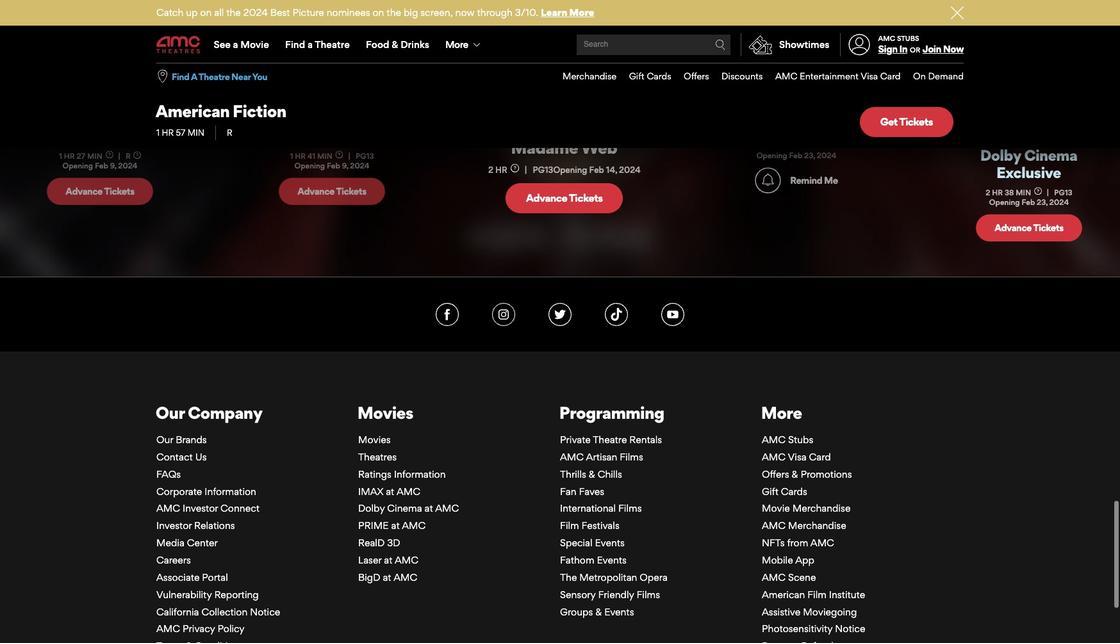 Task type: describe. For each thing, give the bounding box(es) containing it.
amc down dolby cinema at amc link
[[402, 520, 426, 532]]

1 for out of darkness
[[59, 152, 62, 161]]

amc down mobile
[[762, 572, 786, 584]]

drive-away dolls opening feb 23, 2024
[[738, 126, 856, 160]]

now
[[456, 6, 475, 19]]

collection
[[202, 606, 248, 618]]

media
[[156, 537, 185, 550]]

faqs
[[156, 469, 181, 481]]

2 vertical spatial films
[[637, 589, 660, 601]]

movie poster for madame web image
[[465, 0, 664, 124]]

& inside 'menu'
[[392, 38, 398, 51]]

prime at amc link
[[358, 520, 426, 532]]

1 horizontal spatial card
[[881, 71, 901, 81]]

discounts
[[722, 71, 763, 81]]

private theatre rentals link
[[560, 434, 662, 446]]

laser
[[358, 555, 382, 567]]

nominees
[[327, 6, 370, 19]]

advance for misérables
[[995, 222, 1032, 234]]

assistive moviegoing link
[[762, 606, 857, 618]]

scene
[[789, 572, 816, 584]]

theatre inside private theatre rentals amc artisan films thrills & chills fan faves international films film festivals special events fathom events the metropolitan opera sensory friendly films groups & events
[[593, 434, 627, 446]]

media center link
[[156, 537, 218, 550]]

amc up dolby cinema at amc link
[[397, 486, 421, 498]]

groups
[[560, 606, 593, 618]]

remind
[[791, 175, 823, 187]]

gift inside "amc stubs amc visa card offers & promotions gift cards movie merchandise amc merchandise nfts from amc mobile app amc scene american film institute assistive moviegoing photosensitivity notice"
[[762, 486, 779, 498]]

2 for les misérables - dolby cinema exclusive
[[986, 188, 991, 197]]

visa inside "amc stubs amc visa card offers & promotions gift cards movie merchandise amc merchandise nfts from amc mobile app amc scene american film institute assistive moviegoing photosensitivity notice"
[[788, 451, 807, 464]]

1 vertical spatial films
[[619, 503, 642, 515]]

app
[[796, 555, 815, 567]]

amc down showtimes link
[[776, 71, 798, 81]]

27
[[76, 152, 85, 161]]

in
[[900, 43, 908, 55]]

our brands contact us faqs corporate information amc investor connect investor relations media center careers associate portal vulnerability reporting california collection notice amc privacy policy
[[156, 434, 280, 636]]

offers link
[[672, 63, 709, 90]]

get
[[881, 115, 898, 128]]

1 vertical spatial gift cards link
[[762, 486, 808, 498]]

opening for lisa frankenstein
[[295, 162, 325, 171]]

r button
[[126, 152, 141, 161]]

faves
[[579, 486, 605, 498]]

feb for les misérables - dolby cinema exclusive
[[1022, 198, 1035, 207]]

2024 right 14,
[[619, 165, 641, 175]]

cinema inside les misérables - dolby cinema exclusive
[[1025, 146, 1078, 165]]

film inside "amc stubs amc visa card offers & promotions gift cards movie merchandise amc merchandise nfts from amc mobile app amc scene american film institute assistive moviegoing photosensitivity notice"
[[808, 589, 827, 601]]

demand
[[929, 71, 964, 81]]

more inside button
[[446, 38, 468, 51]]

cinema inside movies theatres ratings information imax at amc dolby cinema at amc prime at amc reald 3d laser at amc bigd at amc
[[387, 503, 422, 515]]

institute
[[830, 589, 866, 601]]

amc down ratings information link
[[435, 503, 459, 515]]

amc tiktok image
[[605, 303, 628, 326]]

card inside "amc stubs amc visa card offers & promotions gift cards movie merchandise amc merchandise nfts from amc mobile app amc scene american film institute assistive moviegoing photosensitivity notice"
[[810, 451, 831, 464]]

dolls
[[821, 126, 856, 145]]

0 vertical spatial events
[[595, 537, 625, 550]]

darkness
[[91, 127, 155, 145]]

23, inside drive-away dolls opening feb 23, 2024
[[805, 151, 816, 160]]

a for theatre
[[308, 38, 313, 51]]

the
[[560, 572, 577, 584]]

prime
[[358, 520, 389, 532]]

search the AMC website text field
[[582, 40, 716, 50]]

information inside movies theatres ratings information imax at amc dolby cinema at amc prime at amc reald 3d laser at amc bigd at amc
[[394, 469, 446, 481]]

offers & promotions link
[[762, 469, 852, 481]]

r inside button
[[126, 152, 131, 161]]

0 vertical spatial films
[[620, 451, 644, 464]]

portal
[[202, 572, 228, 584]]

web
[[581, 137, 618, 158]]

international
[[560, 503, 616, 515]]

at up prime at amc link
[[425, 503, 433, 515]]

0 vertical spatial more
[[570, 6, 595, 19]]

imax at amc link
[[358, 486, 421, 498]]

hr for lisa frankenstein
[[295, 152, 306, 161]]

advance tickets for web
[[526, 192, 603, 205]]

nfts from amc link
[[762, 537, 835, 550]]

advance tickets link for of
[[47, 178, 153, 205]]

opening down 1 hr 27 min
[[62, 162, 93, 171]]

get tickets
[[881, 115, 934, 128]]

hr for madame web
[[496, 165, 508, 175]]

american fiction
[[156, 101, 286, 121]]

les misérables - dolby cinema exclusive
[[974, 129, 1084, 182]]

movie poster for out of darkness image
[[11, 0, 189, 115]]

1 hr 27 min button
[[59, 151, 113, 162]]

submit search icon image
[[716, 40, 726, 50]]

of
[[74, 127, 88, 145]]

2024 left 'best'
[[243, 6, 268, 19]]

our for our company
[[156, 403, 185, 423]]

menu containing merchandise
[[550, 63, 964, 90]]

privacy
[[183, 623, 215, 636]]

2024 down r button
[[118, 162, 137, 171]]

more information about image for madame
[[511, 164, 519, 173]]

exclusive
[[997, 163, 1062, 182]]

fan faves link
[[560, 486, 605, 498]]

showtimes link
[[741, 33, 830, 56]]

pg13 opening feb 9, 2024
[[295, 152, 374, 171]]

sign
[[879, 43, 898, 55]]

advance for web
[[526, 192, 568, 205]]

tickets for out of darkness
[[104, 186, 134, 197]]

advance tickets for misérables
[[995, 222, 1064, 234]]

2 on from the left
[[373, 6, 384, 19]]

entertainment
[[800, 71, 859, 81]]

corporate
[[156, 486, 202, 498]]

footer containing our company
[[0, 277, 1121, 644]]

1 hr 57 min
[[156, 128, 205, 138]]

1 hr 41 min button
[[290, 151, 344, 162]]

center
[[187, 537, 218, 550]]

on
[[914, 71, 926, 81]]

ratings
[[358, 469, 392, 481]]

the metropolitan opera link
[[560, 572, 668, 584]]

0 vertical spatial investor
[[183, 503, 218, 515]]

sensory friendly films link
[[560, 589, 660, 601]]

amc artisan films link
[[560, 451, 644, 464]]

ratings information link
[[358, 469, 446, 481]]

at up bigd at amc link
[[384, 555, 393, 567]]

2024 inside pg13 opening feb 23, 2024
[[1050, 198, 1069, 207]]

our company
[[156, 403, 262, 423]]

more information about image for 2 hr 38 min
[[1034, 188, 1042, 195]]

moviegoing
[[803, 606, 857, 618]]

at up 3d
[[391, 520, 400, 532]]

2 hr
[[488, 165, 508, 175]]

amc up nfts
[[762, 520, 786, 532]]

& inside "amc stubs amc visa card offers & promotions gift cards movie merchandise amc merchandise nfts from amc mobile app amc scene american film institute assistive moviegoing photosensitivity notice"
[[792, 469, 799, 481]]

programming
[[560, 403, 665, 423]]

advance tickets link for frankenstein
[[279, 178, 385, 205]]

find for find a theatre
[[285, 38, 305, 51]]

our for our brands contact us faqs corporate information amc investor connect investor relations media center careers associate portal vulnerability reporting california collection notice amc privacy policy
[[156, 434, 173, 446]]

connect
[[221, 503, 260, 515]]

amc entertainment visa card link
[[763, 63, 901, 90]]

merchandise link
[[550, 63, 617, 90]]

min for out of darkness
[[87, 152, 103, 161]]

stubs for visa
[[789, 434, 814, 446]]

hr for les misérables - dolby cinema exclusive
[[992, 188, 1003, 197]]

through
[[477, 6, 513, 19]]

amc investor connect link
[[156, 503, 260, 515]]

discounts link
[[709, 63, 763, 90]]

sensory
[[560, 589, 596, 601]]

movie inside "amc stubs amc visa card offers & promotions gift cards movie merchandise amc merchandise nfts from amc mobile app amc scene american film institute assistive moviegoing photosensitivity notice"
[[762, 503, 790, 515]]

min right '57'
[[188, 128, 205, 138]]

2 horizontal spatial more
[[762, 403, 802, 423]]

amc down california
[[156, 623, 180, 636]]

1 vertical spatial merchandise
[[793, 503, 851, 515]]

thrills & chills link
[[560, 469, 622, 481]]

tickets for lisa frankenstein
[[336, 186, 367, 197]]

catch up on all the 2024 best picture nominees on the big screen, now through 3/10. learn more
[[156, 6, 595, 19]]

find a theatre
[[285, 38, 350, 51]]

careers link
[[156, 555, 191, 567]]

0 horizontal spatial movie
[[241, 38, 269, 51]]

advance tickets for frankenstein
[[298, 186, 367, 197]]

feb down 1 hr 27 min
[[95, 162, 108, 171]]

brands
[[176, 434, 207, 446]]

2024 inside pg13 opening feb 9, 2024
[[350, 162, 370, 171]]

american film institute link
[[762, 589, 866, 601]]

see a movie link
[[206, 27, 277, 63]]

out
[[44, 127, 71, 145]]

0 horizontal spatial offers
[[684, 71, 709, 81]]

sign in or join amc stubs element
[[840, 27, 964, 63]]

frankenstein
[[302, 127, 392, 145]]

user profile image
[[842, 34, 878, 56]]

company
[[188, 403, 262, 423]]

amc scene link
[[762, 572, 816, 584]]

tickets for madame web
[[569, 192, 603, 205]]

opening inside drive-away dolls opening feb 23, 2024
[[757, 151, 788, 160]]

food & drinks link
[[358, 27, 438, 63]]

feb for lisa frankenstein
[[327, 162, 341, 171]]



Task type: vqa. For each thing, say whether or not it's contained in the screenshot.


Task type: locate. For each thing, give the bounding box(es) containing it.
advance tickets link for web
[[506, 184, 623, 213]]

movies for movies theatres ratings information imax at amc dolby cinema at amc prime at amc reald 3d laser at amc bigd at amc
[[358, 434, 391, 446]]

2 inside 2 hr 38 min button
[[986, 188, 991, 197]]

vulnerability
[[156, 589, 212, 601]]

1 hr 41 min
[[290, 152, 333, 161]]

1 inside the 1 hr 27 min button
[[59, 152, 62, 161]]

2 vertical spatial events
[[605, 606, 634, 618]]

1 horizontal spatial cards
[[781, 486, 808, 498]]

0 horizontal spatial more
[[446, 38, 468, 51]]

0 horizontal spatial gift
[[629, 71, 645, 81]]

movies for movies
[[358, 403, 414, 423]]

1 horizontal spatial r
[[227, 128, 233, 138]]

madame web
[[511, 137, 618, 158]]

2024 down frankenstein
[[350, 162, 370, 171]]

movie
[[241, 38, 269, 51], [762, 503, 790, 515]]

events up the metropolitan opera link
[[597, 555, 627, 567]]

movie poster for les misérables - dolby cinema exclusive image
[[940, 0, 1119, 117]]

amc logo image
[[156, 36, 201, 54], [156, 36, 201, 54]]

min
[[188, 128, 205, 138], [87, 152, 103, 161], [318, 152, 333, 161], [1016, 188, 1032, 197]]

min right 41
[[318, 152, 333, 161]]

movie up you
[[241, 38, 269, 51]]

our up contact
[[156, 434, 173, 446]]

more up amc stubs link
[[762, 403, 802, 423]]

more information about image for lisa
[[336, 151, 344, 159]]

footer
[[0, 277, 1121, 644]]

reald
[[358, 537, 385, 550]]

0 vertical spatial menu
[[156, 27, 964, 63]]

2 a from the left
[[308, 38, 313, 51]]

advance tickets
[[66, 186, 134, 197], [298, 186, 367, 197], [526, 192, 603, 205], [995, 222, 1064, 234]]

faqs link
[[156, 469, 181, 481]]

9, inside pg13 opening feb 9, 2024
[[342, 162, 349, 171]]

1 vertical spatial gift
[[762, 486, 779, 498]]

0 vertical spatial american
[[156, 101, 230, 121]]

offers inside "amc stubs amc visa card offers & promotions gift cards movie merchandise amc merchandise nfts from amc mobile app amc scene american film institute assistive moviegoing photosensitivity notice"
[[762, 469, 790, 481]]

2 9, from the left
[[342, 162, 349, 171]]

1 left 41
[[290, 152, 293, 161]]

amc youtube image
[[662, 303, 685, 326], [662, 303, 685, 326]]

2
[[488, 165, 494, 175], [986, 188, 991, 197]]

hr inside 2 hr 38 min button
[[992, 188, 1003, 197]]

more information about image down darkness
[[133, 152, 141, 159]]

pg13
[[356, 152, 374, 161], [533, 165, 554, 175], [1055, 188, 1073, 197]]

0 vertical spatial offers
[[684, 71, 709, 81]]

more information about image down frankenstein
[[336, 151, 344, 159]]

our inside our brands contact us faqs corporate information amc investor connect investor relations media center careers associate portal vulnerability reporting california collection notice amc privacy policy
[[156, 434, 173, 446]]

artisan
[[586, 451, 618, 464]]

find a theatre near you
[[172, 71, 267, 82]]

feb inside pg13 opening feb 9, 2024
[[327, 162, 341, 171]]

1 horizontal spatial gift cards link
[[762, 486, 808, 498]]

dolby inside movies theatres ratings information imax at amc dolby cinema at amc prime at amc reald 3d laser at amc bigd at amc
[[358, 503, 385, 515]]

0 vertical spatial film
[[560, 520, 579, 532]]

theatre down nominees
[[315, 38, 350, 51]]

offers left discounts
[[684, 71, 709, 81]]

0 horizontal spatial theatre
[[199, 71, 230, 82]]

out of darkness
[[44, 127, 155, 145]]

hr for out of darkness
[[64, 152, 75, 161]]

theatre inside button
[[199, 71, 230, 82]]

feb down drive-away dolls "link"
[[790, 151, 803, 160]]

2 horizontal spatial pg13
[[1055, 188, 1073, 197]]

at
[[386, 486, 395, 498], [425, 503, 433, 515], [391, 520, 400, 532], [384, 555, 393, 567], [383, 572, 392, 584]]

pg13 opening feb 23, 2024
[[990, 188, 1073, 207]]

advance tickets down opening feb 9, 2024
[[66, 186, 134, 197]]

chills
[[598, 469, 622, 481]]

feb for madame web
[[590, 165, 604, 175]]

& up faves
[[589, 469, 595, 481]]

dolby up 2 hr 38 min at the top right of the page
[[981, 146, 1022, 165]]

stubs inside "amc stubs amc visa card offers & promotions gift cards movie merchandise amc merchandise nfts from amc mobile app amc scene american film institute assistive moviegoing photosensitivity notice"
[[789, 434, 814, 446]]

films down rentals
[[620, 451, 644, 464]]

drive-away dolls link
[[721, 126, 873, 145]]

1 vertical spatial notice
[[836, 623, 866, 636]]

0 vertical spatial 23,
[[805, 151, 816, 160]]

misérables
[[1000, 129, 1076, 147]]

pg13 down frankenstein
[[356, 152, 374, 161]]

theatre for a
[[315, 38, 350, 51]]

cards up movie merchandise link
[[781, 486, 808, 498]]

1 horizontal spatial offers
[[762, 469, 790, 481]]

more information about image up opening feb 9, 2024
[[105, 151, 113, 159]]

1 horizontal spatial cinema
[[1025, 146, 1078, 165]]

0 vertical spatial information
[[394, 469, 446, 481]]

cinema
[[1025, 146, 1078, 165], [387, 503, 422, 515]]

pg13 down madame
[[533, 165, 554, 175]]

1 inside 1 hr 41 min button
[[290, 152, 293, 161]]

special
[[560, 537, 593, 550]]

food
[[366, 38, 390, 51]]

amc privacy policy link
[[156, 623, 245, 636]]

2024 down exclusive
[[1050, 198, 1069, 207]]

movie poster for lisa frankenstein image
[[243, 0, 422, 115]]

0 horizontal spatial dolby
[[358, 503, 385, 515]]

feb left 14,
[[590, 165, 604, 175]]

2 horizontal spatial theatre
[[593, 434, 627, 446]]

1 vertical spatial investor
[[156, 520, 192, 532]]

a
[[191, 71, 197, 82]]

more information about image down exclusive
[[1034, 188, 1042, 195]]

1 vertical spatial stubs
[[789, 434, 814, 446]]

1 horizontal spatial visa
[[861, 71, 879, 81]]

a down the picture
[[308, 38, 313, 51]]

you
[[252, 71, 267, 82]]

dolby
[[981, 146, 1022, 165], [358, 503, 385, 515]]

more information about image
[[133, 152, 141, 159], [1034, 188, 1042, 195]]

0 vertical spatial cinema
[[1025, 146, 1078, 165]]

1 horizontal spatial dolby
[[981, 146, 1022, 165]]

american up '57'
[[156, 101, 230, 121]]

stubs for in
[[898, 34, 920, 43]]

advance tickets link down pg13 opening feb 14, 2024 on the top of the page
[[506, 184, 623, 213]]

0 vertical spatial card
[[881, 71, 901, 81]]

0 vertical spatial notice
[[250, 606, 280, 618]]

0 horizontal spatial film
[[560, 520, 579, 532]]

1 vertical spatial more
[[446, 38, 468, 51]]

contact
[[156, 451, 193, 464]]

0 horizontal spatial 23,
[[805, 151, 816, 160]]

1 the from the left
[[226, 6, 241, 19]]

more information about image for r
[[133, 152, 141, 159]]

23, down exclusive
[[1037, 198, 1048, 207]]

0 horizontal spatial 9,
[[110, 162, 116, 171]]

menu down learn in the top of the page
[[156, 27, 964, 63]]

amc stubs sign in or join now
[[879, 34, 964, 55]]

all
[[214, 6, 224, 19]]

advance down opening feb 9, 2024
[[66, 186, 103, 197]]

movies link
[[358, 434, 391, 446]]

1 vertical spatial card
[[810, 451, 831, 464]]

9, down darkness
[[110, 162, 116, 171]]

stubs inside amc stubs sign in or join now
[[898, 34, 920, 43]]

gift cards link
[[617, 63, 672, 90], [762, 486, 808, 498]]

1 vertical spatial visa
[[788, 451, 807, 464]]

find down the picture
[[285, 38, 305, 51]]

merchandise up amc merchandise link
[[793, 503, 851, 515]]

0 vertical spatial movies
[[358, 403, 414, 423]]

menu containing more
[[156, 27, 964, 63]]

amc up sign
[[879, 34, 896, 43]]

pg13 inside pg13 opening feb 9, 2024
[[356, 152, 374, 161]]

0 horizontal spatial cards
[[647, 71, 672, 81]]

card down the sign in button
[[881, 71, 901, 81]]

films up the festivals
[[619, 503, 642, 515]]

films
[[620, 451, 644, 464], [619, 503, 642, 515], [637, 589, 660, 601]]

our brands link
[[156, 434, 207, 446]]

learn more link
[[541, 6, 595, 19]]

1 hr 27 min
[[59, 152, 103, 161]]

1 vertical spatial american
[[762, 589, 806, 601]]

pg13 for les misérables - dolby cinema exclusive
[[1055, 188, 1073, 197]]

min right 38
[[1016, 188, 1032, 197]]

hr
[[162, 128, 174, 138], [64, 152, 75, 161], [295, 152, 306, 161], [496, 165, 508, 175], [992, 188, 1003, 197]]

cards inside 'menu'
[[647, 71, 672, 81]]

american up assistive on the right of page
[[762, 589, 806, 601]]

menu down showtimes image on the right of page
[[550, 63, 964, 90]]

amc up thrills
[[560, 451, 584, 464]]

more information about image
[[105, 151, 113, 159], [336, 151, 344, 159], [511, 164, 519, 173]]

on right nominees
[[373, 6, 384, 19]]

1 left '57'
[[156, 128, 160, 138]]

0 vertical spatial stubs
[[898, 34, 920, 43]]

amc stubs amc visa card offers & promotions gift cards movie merchandise amc merchandise nfts from amc mobile app amc scene american film institute assistive moviegoing photosensitivity notice
[[762, 434, 866, 636]]

1 vertical spatial r
[[126, 152, 131, 161]]

0 vertical spatial our
[[156, 403, 185, 423]]

corporate information link
[[156, 486, 256, 498]]

more information about image inside 1 hr 41 min button
[[336, 151, 344, 159]]

movies inside movies theatres ratings information imax at amc dolby cinema at amc prime at amc reald 3d laser at amc bigd at amc
[[358, 434, 391, 446]]

2024 inside drive-away dolls opening feb 23, 2024
[[818, 151, 837, 160]]

opening inside pg13 opening feb 23, 2024
[[990, 198, 1020, 207]]

photosensitivity notice link
[[762, 623, 866, 636]]

amc instagram image
[[492, 303, 515, 326], [492, 303, 515, 326]]

0 vertical spatial gift
[[629, 71, 645, 81]]

opening for les misérables - dolby cinema exclusive
[[990, 198, 1020, 207]]

relations
[[194, 520, 235, 532]]

1 vertical spatial menu
[[550, 63, 964, 90]]

0 horizontal spatial card
[[810, 451, 831, 464]]

theatre
[[315, 38, 350, 51], [199, 71, 230, 82], [593, 434, 627, 446]]

associate portal link
[[156, 572, 228, 584]]

&
[[392, 38, 398, 51], [589, 469, 595, 481], [792, 469, 799, 481], [596, 606, 602, 618]]

1 vertical spatial movies
[[358, 434, 391, 446]]

advance for of
[[66, 186, 103, 197]]

feb inside pg13 opening feb 23, 2024
[[1022, 198, 1035, 207]]

cookie consent banner dialog
[[0, 609, 1121, 644]]

the
[[226, 6, 241, 19], [387, 6, 401, 19]]

0 horizontal spatial a
[[233, 38, 238, 51]]

merchandise left gift cards
[[563, 71, 617, 81]]

tickets down pg13 opening feb 14, 2024 on the top of the page
[[569, 192, 603, 205]]

a for movie
[[233, 38, 238, 51]]

more right learn in the top of the page
[[570, 6, 595, 19]]

advance tickets for of
[[66, 186, 134, 197]]

38
[[1005, 188, 1014, 197]]

1 horizontal spatial movie
[[762, 503, 790, 515]]

gift down "search the amc website" text box
[[629, 71, 645, 81]]

0 horizontal spatial more information about image
[[133, 152, 141, 159]]

advance down 1 hr 41 min button
[[298, 186, 335, 197]]

information inside our brands contact us faqs corporate information amc investor connect investor relations media center careers associate portal vulnerability reporting california collection notice amc privacy policy
[[205, 486, 256, 498]]

1 for lisa frankenstein
[[290, 152, 293, 161]]

madame web link
[[480, 137, 649, 158]]

2 horizontal spatial 1
[[290, 152, 293, 161]]

advance for frankenstein
[[298, 186, 335, 197]]

theatres
[[358, 451, 397, 464]]

advance down pg13 opening feb 23, 2024
[[995, 222, 1032, 234]]

tickets inside get tickets link
[[900, 115, 934, 128]]

visa inside amc entertainment visa card link
[[861, 71, 879, 81]]

r down american fiction
[[227, 128, 233, 138]]

more information about image inside 2 hr button
[[511, 164, 519, 173]]

screen,
[[421, 6, 453, 19]]

a right see
[[233, 38, 238, 51]]

promotions
[[801, 469, 852, 481]]

0 vertical spatial visa
[[861, 71, 879, 81]]

movie poster for drive-away dolls image
[[708, 0, 887, 114]]

1 horizontal spatial a
[[308, 38, 313, 51]]

movies theatres ratings information imax at amc dolby cinema at amc prime at amc reald 3d laser at amc bigd at amc
[[358, 434, 459, 584]]

cards down "search the amc website" text box
[[647, 71, 672, 81]]

notice inside "amc stubs amc visa card offers & promotions gift cards movie merchandise amc merchandise nfts from amc mobile app amc scene american film institute assistive moviegoing photosensitivity notice"
[[836, 623, 866, 636]]

1 horizontal spatial find
[[285, 38, 305, 51]]

0 vertical spatial merchandise
[[563, 71, 617, 81]]

2 the from the left
[[387, 6, 401, 19]]

tickets right get at the top of the page
[[900, 115, 934, 128]]

r
[[227, 128, 233, 138], [126, 152, 131, 161]]

notice down moviegoing
[[836, 623, 866, 636]]

information up imax at amc link
[[394, 469, 446, 481]]

0 vertical spatial theatre
[[315, 38, 350, 51]]

1 horizontal spatial gift
[[762, 486, 779, 498]]

1 horizontal spatial more information about image
[[336, 151, 344, 159]]

1 horizontal spatial on
[[373, 6, 384, 19]]

amc up app
[[811, 537, 835, 550]]

1 horizontal spatial pg13
[[533, 165, 554, 175]]

movie merchandise link
[[762, 503, 851, 515]]

1 horizontal spatial more
[[570, 6, 595, 19]]

1 vertical spatial our
[[156, 434, 173, 446]]

1 horizontal spatial stubs
[[898, 34, 920, 43]]

menu
[[156, 27, 964, 63], [550, 63, 964, 90]]

min for les misérables - dolby cinema exclusive
[[1016, 188, 1032, 197]]

1 vertical spatial offers
[[762, 469, 790, 481]]

theatre right a
[[199, 71, 230, 82]]

festivals
[[582, 520, 620, 532]]

23, inside pg13 opening feb 23, 2024
[[1037, 198, 1048, 207]]

tickets
[[900, 115, 934, 128], [104, 186, 134, 197], [336, 186, 367, 197], [569, 192, 603, 205], [1034, 222, 1064, 234]]

on demand link
[[901, 63, 964, 90]]

hr inside 1 hr 41 min button
[[295, 152, 306, 161]]

1 9, from the left
[[110, 162, 116, 171]]

1 vertical spatial dolby
[[358, 503, 385, 515]]

2 vertical spatial theatre
[[593, 434, 627, 446]]

feb
[[790, 151, 803, 160], [95, 162, 108, 171], [327, 162, 341, 171], [590, 165, 604, 175], [1022, 198, 1035, 207]]

visa down the user profile image
[[861, 71, 879, 81]]

1
[[156, 128, 160, 138], [59, 152, 62, 161], [290, 152, 293, 161]]

amc inside private theatre rentals amc artisan films thrills & chills fan faves international films film festivals special events fathom events the metropolitan opera sensory friendly films groups & events
[[560, 451, 584, 464]]

pg13 for madame web
[[533, 165, 554, 175]]

madame
[[511, 137, 578, 158]]

pg13 for lisa frankenstein
[[356, 152, 374, 161]]

amc stubs link
[[762, 434, 814, 446]]

opening inside pg13 opening feb 9, 2024
[[295, 162, 325, 171]]

2 vertical spatial pg13
[[1055, 188, 1073, 197]]

2 vertical spatial more
[[762, 403, 802, 423]]

1 horizontal spatial information
[[394, 469, 446, 481]]

drive-
[[738, 126, 780, 145]]

groups & events link
[[560, 606, 634, 618]]

advance tickets link down pg13 opening feb 23, 2024
[[977, 215, 1082, 242]]

1 horizontal spatial american
[[762, 589, 806, 601]]

film up assistive moviegoing link
[[808, 589, 827, 601]]

0 horizontal spatial the
[[226, 6, 241, 19]]

amc down laser at amc link
[[394, 572, 418, 584]]

1 vertical spatial events
[[597, 555, 627, 567]]

showtimes image
[[742, 33, 780, 56]]

2 for madame web
[[488, 165, 494, 175]]

film inside private theatre rentals amc artisan films thrills & chills fan faves international films film festivals special events fathom events the metropolitan opera sensory friendly films groups & events
[[560, 520, 579, 532]]

1 vertical spatial 23,
[[1037, 198, 1048, 207]]

1 vertical spatial find
[[172, 71, 189, 82]]

dolby inside les misérables - dolby cinema exclusive
[[981, 146, 1022, 165]]

more information about image inside the 1 hr 27 min button
[[105, 151, 113, 159]]

2 vertical spatial merchandise
[[789, 520, 847, 532]]

opening down 2 hr 38 min at the top right of the page
[[990, 198, 1020, 207]]

fan
[[560, 486, 577, 498]]

tickets down pg13 opening feb 9, 2024 on the left of page
[[336, 186, 367, 197]]

& right food
[[392, 38, 398, 51]]

nfts
[[762, 537, 785, 550]]

american
[[156, 101, 230, 121], [762, 589, 806, 601]]

more information about image inside 2 hr 38 min button
[[1034, 188, 1042, 195]]

amc down 3d
[[395, 555, 419, 567]]

1 vertical spatial film
[[808, 589, 827, 601]]

1 horizontal spatial notice
[[836, 623, 866, 636]]

amc up amc visa card link
[[762, 434, 786, 446]]

metropolitan
[[580, 572, 638, 584]]

the right all
[[226, 6, 241, 19]]

1 on from the left
[[200, 6, 212, 19]]

stubs up amc visa card link
[[789, 434, 814, 446]]

american inside "amc stubs amc visa card offers & promotions gift cards movie merchandise amc merchandise nfts from amc mobile app amc scene american film institute assistive moviegoing photosensitivity notice"
[[762, 589, 806, 601]]

events down the festivals
[[595, 537, 625, 550]]

tickets for les misérables - dolby cinema exclusive
[[1034, 222, 1064, 234]]

more information about image right the 2 hr
[[511, 164, 519, 173]]

-
[[1078, 129, 1084, 147]]

0 vertical spatial movie
[[241, 38, 269, 51]]

amc tiktok image
[[605, 303, 628, 326]]

advance tickets down pg13 opening feb 23, 2024
[[995, 222, 1064, 234]]

1 horizontal spatial theatre
[[315, 38, 350, 51]]

theatre for a
[[199, 71, 230, 82]]

advance tickets link for misérables
[[977, 215, 1082, 242]]

join
[[923, 43, 942, 55]]

advance tickets link down opening feb 9, 2024
[[47, 178, 153, 205]]

reald 3d link
[[358, 537, 400, 550]]

1 vertical spatial cinema
[[387, 503, 422, 515]]

california collection notice link
[[156, 606, 280, 618]]

dolby down imax
[[358, 503, 385, 515]]

find inside 'menu'
[[285, 38, 305, 51]]

0 vertical spatial gift cards link
[[617, 63, 672, 90]]

careers
[[156, 555, 191, 567]]

offers
[[684, 71, 709, 81], [762, 469, 790, 481]]

amc twitter image
[[549, 303, 572, 326], [549, 303, 572, 326]]

opening for madame web
[[554, 165, 588, 175]]

cards inside "amc stubs amc visa card offers & promotions gift cards movie merchandise amc merchandise nfts from amc mobile app amc scene american film institute assistive moviegoing photosensitivity notice"
[[781, 486, 808, 498]]

2024 down dolls
[[818, 151, 837, 160]]

23,
[[805, 151, 816, 160], [1037, 198, 1048, 207]]

amc inside amc stubs sign in or join now
[[879, 34, 896, 43]]

more information about image inside r button
[[133, 152, 141, 159]]

amc facebook image
[[436, 303, 459, 326], [436, 303, 459, 326]]

hr inside the 1 hr 27 min button
[[64, 152, 75, 161]]

1 vertical spatial more information about image
[[1034, 188, 1042, 195]]

1 vertical spatial 2
[[986, 188, 991, 197]]

les misérables - dolby cinema exclusive link
[[953, 129, 1105, 182]]

more information about image for out
[[105, 151, 113, 159]]

on left all
[[200, 6, 212, 19]]

merchandise down movie merchandise link
[[789, 520, 847, 532]]

57
[[176, 128, 186, 138]]

0 horizontal spatial stubs
[[789, 434, 814, 446]]

associate
[[156, 572, 200, 584]]

opening down madame web 'link'
[[554, 165, 588, 175]]

hr inside 2 hr button
[[496, 165, 508, 175]]

9, down frankenstein
[[342, 162, 349, 171]]

find inside button
[[172, 71, 189, 82]]

at down laser at amc link
[[383, 572, 392, 584]]

advance down pg13 opening feb 14, 2024 on the top of the page
[[526, 192, 568, 205]]

opening feb 9, 2024
[[62, 162, 137, 171]]

more down now at the top
[[446, 38, 468, 51]]

tickets down opening feb 9, 2024
[[104, 186, 134, 197]]

1 horizontal spatial film
[[808, 589, 827, 601]]

find for find a theatre near you
[[172, 71, 189, 82]]

me
[[825, 175, 839, 187]]

drinks
[[401, 38, 429, 51]]

& down sensory friendly films link
[[596, 606, 602, 618]]

amc down the corporate
[[156, 503, 180, 515]]

theatre inside 'menu'
[[315, 38, 350, 51]]

find left a
[[172, 71, 189, 82]]

out of darkness link
[[23, 127, 176, 145]]

movies up movies 'link'
[[358, 403, 414, 423]]

& down amc visa card link
[[792, 469, 799, 481]]

opening down drive-
[[757, 151, 788, 160]]

0 horizontal spatial r
[[126, 152, 131, 161]]

feb inside drive-away dolls opening feb 23, 2024
[[790, 151, 803, 160]]

0 horizontal spatial cinema
[[387, 503, 422, 515]]

1 vertical spatial pg13
[[533, 165, 554, 175]]

find a theatre link
[[277, 27, 358, 63]]

2 inside 2 hr button
[[488, 165, 494, 175]]

at right imax
[[386, 486, 395, 498]]

amc down amc stubs link
[[762, 451, 786, 464]]

min up opening feb 9, 2024
[[87, 152, 103, 161]]

1 a from the left
[[233, 38, 238, 51]]

contact us link
[[156, 451, 207, 464]]

advance tickets link down pg13 opening feb 9, 2024 on the left of page
[[279, 178, 385, 205]]

0 vertical spatial cards
[[647, 71, 672, 81]]

lisa
[[272, 127, 299, 145]]

gift cards link down "search the amc website" text box
[[617, 63, 672, 90]]

1 vertical spatial movie
[[762, 503, 790, 515]]

notice inside our brands contact us faqs corporate information amc investor connect investor relations media center careers associate portal vulnerability reporting california collection notice amc privacy policy
[[250, 606, 280, 618]]

0 vertical spatial pg13
[[356, 152, 374, 161]]

0 horizontal spatial american
[[156, 101, 230, 121]]

pg13 inside pg13 opening feb 23, 2024
[[1055, 188, 1073, 197]]

1 horizontal spatial 1
[[156, 128, 160, 138]]

pg13 opening feb 14, 2024
[[533, 165, 641, 175]]

1 horizontal spatial more information about image
[[1034, 188, 1042, 195]]

film up special
[[560, 520, 579, 532]]

min for lisa frankenstein
[[318, 152, 333, 161]]

0 vertical spatial r
[[227, 128, 233, 138]]

advance tickets down pg13 opening feb 14, 2024 on the top of the page
[[526, 192, 603, 205]]

23, down away
[[805, 151, 816, 160]]

bigd
[[358, 572, 381, 584]]

laser at amc link
[[358, 555, 419, 567]]



